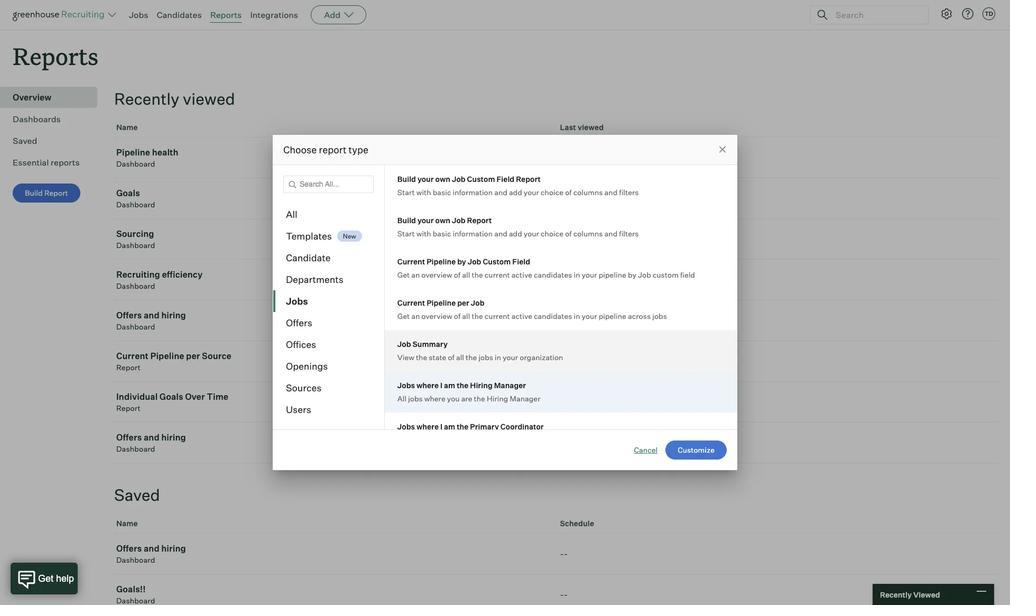 Task type: describe. For each thing, give the bounding box(es) containing it.
users
[[286, 404, 311, 415]]

across
[[628, 312, 651, 321]]

of inside the build your own job report start with basic information and add your choice of columns and filters
[[566, 229, 572, 238]]

time
[[207, 392, 229, 402]]

am for primary
[[444, 422, 456, 431]]

offers for -
[[116, 543, 142, 554]]

with inside build your own job custom field report start with basic information and add your choice of columns and filters
[[417, 188, 431, 197]]

new
[[343, 232, 356, 240]]

jobs for are
[[408, 394, 423, 403]]

pipeline for current pipeline by job custom field
[[427, 257, 456, 266]]

reports link
[[210, 10, 242, 20]]

yesterday,
[[560, 438, 603, 448]]

offers for yesterday,
[[116, 432, 142, 443]]

goals!!
[[116, 584, 146, 595]]

2 dashboard from the top
[[116, 200, 155, 209]]

schedule
[[560, 519, 595, 528]]

pm right 1:06
[[624, 438, 637, 448]]

dashboard inside "pipeline health dashboard"
[[116, 159, 155, 168]]

0 vertical spatial all
[[286, 208, 298, 220]]

current inside the 'current pipeline by job custom field get an overview of all the current active candidates in your pipeline by job custom field'
[[485, 270, 510, 279]]

field for add
[[497, 175, 515, 184]]

efficiency
[[162, 269, 203, 280]]

individual
[[116, 392, 158, 402]]

viewed for recently viewed
[[183, 89, 235, 109]]

0 vertical spatial reports
[[210, 10, 242, 20]]

custom
[[653, 270, 679, 279]]

12:57
[[589, 315, 610, 326]]

report for build your own job report
[[467, 216, 492, 225]]

goals dashboard
[[116, 188, 155, 209]]

columns inside build your own job custom field report start with basic information and add your choice of columns and filters
[[574, 188, 603, 197]]

templates
[[286, 230, 332, 242]]

offers for today,
[[116, 310, 142, 321]]

overview inside the 'current pipeline by job custom field get an overview of all the current active candidates in your pipeline by job custom field'
[[422, 270, 453, 279]]

candidates inside current pipeline per job get an overview of all the current active candidates in your pipeline across jobs
[[534, 312, 573, 321]]

state
[[429, 353, 447, 362]]

openings
[[286, 360, 328, 372]]

today, 12:58 pm for dashboard
[[560, 234, 626, 244]]

report
[[319, 144, 347, 156]]

report for individual goals over time
[[116, 404, 141, 413]]

customize button
[[666, 441, 727, 460]]

i for hiring
[[441, 381, 443, 390]]

information inside the build your own job report start with basic information and add your choice of columns and filters
[[453, 229, 493, 238]]

integrations link
[[250, 10, 298, 20]]

essential reports link
[[13, 156, 93, 169]]

td
[[985, 10, 994, 17]]

add
[[324, 10, 341, 20]]

and down recruiting efficiency dashboard
[[144, 310, 160, 321]]

dashboard inside recruiting efficiency dashboard
[[116, 282, 155, 290]]

current for current pipeline by job custom field
[[398, 257, 425, 266]]

per for source
[[186, 351, 200, 361]]

current for current pipeline per source
[[116, 351, 149, 361]]

candidates link
[[157, 10, 202, 20]]

today, for recruiting efficiency
[[560, 275, 587, 285]]

of inside job summary view the state of all the jobs in your organization
[[448, 353, 455, 362]]

essential reports
[[13, 157, 80, 168]]

individual goals over time report
[[116, 392, 229, 413]]

departments
[[286, 273, 344, 285]]

get inside current pipeline per job get an overview of all the current active candidates in your pipeline across jobs
[[398, 312, 410, 321]]

source
[[202, 351, 232, 361]]

custom for and
[[467, 175, 495, 184]]

recruiting
[[116, 269, 160, 280]]

today, for pipeline health
[[560, 152, 587, 163]]

job for build your own job report start with basic information and add your choice of columns and filters
[[452, 216, 466, 225]]

over
[[185, 392, 205, 402]]

build your own job custom field report start with basic information and add your choice of columns and filters
[[398, 175, 639, 197]]

goals inside goals dashboard
[[116, 188, 140, 198]]

12:58 for dashboard
[[589, 234, 611, 244]]

build report button
[[13, 184, 80, 203]]

job inside job summary view the state of all the jobs in your organization
[[398, 340, 411, 349]]

of inside current pipeline per job get an overview of all the current active candidates in your pipeline across jobs
[[454, 312, 461, 321]]

own for with
[[436, 175, 451, 184]]

td button
[[981, 5, 998, 22]]

choice inside the build your own job report start with basic information and add your choice of columns and filters
[[541, 229, 564, 238]]

hiring for today, 12:57 pm
[[161, 310, 186, 321]]

offers and hiring dashboard for --
[[116, 543, 186, 564]]

candidates
[[157, 10, 202, 20]]

pm left custom
[[613, 275, 626, 285]]

add inside the build your own job report start with basic information and add your choice of columns and filters
[[509, 229, 523, 238]]

organization
[[520, 353, 564, 362]]

viewed
[[914, 590, 941, 599]]

are
[[462, 394, 473, 403]]

start inside build your own job custom field report start with basic information and add your choice of columns and filters
[[398, 188, 415, 197]]

information inside build your own job custom field report start with basic information and add your choice of columns and filters
[[453, 188, 493, 197]]

offers and hiring dashboard for today, 12:57 pm
[[116, 310, 186, 331]]

and up the build your own job report start with basic information and add your choice of columns and filters
[[495, 188, 508, 197]]

dashboards link
[[13, 113, 93, 125]]

pipeline for current pipeline per source
[[150, 351, 184, 361]]

current inside current pipeline per job get an overview of all the current active candidates in your pipeline across jobs
[[485, 312, 510, 321]]

jobs link
[[129, 10, 148, 20]]

filters inside build your own job custom field report start with basic information and add your choice of columns and filters
[[620, 188, 639, 197]]

configure image
[[941, 7, 954, 20]]

today, for offers and hiring
[[560, 315, 587, 326]]

pipeline inside "pipeline health dashboard"
[[116, 147, 150, 158]]

today, 12:59 pm
[[560, 193, 626, 204]]

jobs where i am the hiring manager all jobs where you are the hiring manager
[[398, 381, 541, 403]]

pm right 12:06
[[613, 356, 626, 367]]

recently for recently viewed
[[881, 590, 912, 599]]

today, 12:57 pm
[[560, 315, 625, 326]]

report inside build your own job custom field report start with basic information and add your choice of columns and filters
[[516, 175, 541, 184]]

add button
[[311, 5, 367, 24]]

dashboards
[[13, 114, 61, 124]]

today, 1:43 pm
[[560, 152, 621, 163]]

essential
[[13, 157, 49, 168]]

of inside the 'current pipeline by job custom field get an overview of all the current active candidates in your pipeline by job custom field'
[[454, 270, 461, 279]]

sourcing dashboard
[[116, 229, 155, 250]]

today, for sourcing
[[560, 234, 587, 244]]

offices
[[286, 339, 316, 350]]

choice inside build your own job custom field report start with basic information and add your choice of columns and filters
[[541, 188, 564, 197]]

primary
[[470, 422, 499, 431]]

hiring for --
[[161, 543, 186, 554]]

name for recently viewed
[[116, 123, 138, 132]]

per for job
[[458, 298, 470, 307]]

1:06
[[605, 438, 622, 448]]

get inside the 'current pipeline by job custom field get an overview of all the current active candidates in your pipeline by job custom field'
[[398, 270, 410, 279]]

type
[[349, 144, 369, 156]]

your inside job summary view the state of all the jobs in your organization
[[503, 353, 519, 362]]

columns inside the build your own job report start with basic information and add your choice of columns and filters
[[574, 229, 603, 238]]

with inside the build your own job report start with basic information and add your choice of columns and filters
[[417, 229, 431, 238]]

1:43
[[589, 152, 606, 163]]

all inside current pipeline per job get an overview of all the current active candidates in your pipeline across jobs
[[463, 312, 470, 321]]

0 vertical spatial manager
[[494, 381, 526, 390]]

12:59
[[589, 193, 611, 204]]

1 vertical spatial manager
[[510, 394, 541, 403]]

the inside current pipeline per job get an overview of all the current active candidates in your pipeline across jobs
[[472, 312, 483, 321]]

start inside the build your own job report start with basic information and add your choice of columns and filters
[[398, 229, 415, 238]]

an inside the 'current pipeline by job custom field get an overview of all the current active candidates in your pipeline by job custom field'
[[412, 270, 420, 279]]

td button
[[983, 7, 996, 20]]

saved link
[[13, 134, 93, 147]]

candidate
[[286, 252, 331, 263]]

pm right 1:43
[[608, 152, 621, 163]]

today, for goals
[[560, 193, 587, 204]]

coordinator
[[501, 422, 544, 431]]

filters inside the build your own job report start with basic information and add your choice of columns and filters
[[620, 229, 639, 238]]

your inside the 'current pipeline by job custom field get an overview of all the current active candidates in your pipeline by job custom field'
[[582, 270, 598, 279]]

jobs inside jobs where i am the hiring manager all jobs where you are the hiring manager
[[398, 381, 415, 390]]

recently viewed
[[881, 590, 941, 599]]

today, for current pipeline per source
[[560, 356, 587, 367]]

own for information
[[436, 216, 451, 225]]

and up the 'goals!!'
[[144, 543, 160, 554]]

6 dashboard from the top
[[116, 444, 155, 453]]

saved inside 'link'
[[13, 136, 37, 146]]

view
[[398, 353, 415, 362]]

sources
[[286, 382, 322, 394]]

choose report type
[[284, 144, 369, 156]]

current pipeline per source report
[[116, 351, 232, 372]]

0 vertical spatial hiring
[[470, 381, 493, 390]]

job summary view the state of all the jobs in your organization
[[398, 340, 564, 362]]

all inside jobs where i am the hiring manager all jobs where you are the hiring manager
[[398, 394, 407, 403]]



Task type: vqa. For each thing, say whether or not it's contained in the screenshot.
the bottommost 2
no



Task type: locate. For each thing, give the bounding box(es) containing it.
reports right candidates at the left top of the page
[[210, 10, 242, 20]]

0 horizontal spatial reports
[[13, 40, 98, 71]]

i for primary
[[441, 422, 443, 431]]

1 horizontal spatial by
[[628, 270, 637, 279]]

all inside the 'current pipeline by job custom field get an overview of all the current active candidates in your pipeline by job custom field'
[[463, 270, 470, 279]]

-- for offers and hiring
[[560, 549, 568, 559]]

per inside current pipeline per job get an overview of all the current active candidates in your pipeline across jobs
[[458, 298, 470, 307]]

1 vertical spatial active
[[512, 312, 533, 321]]

jobs inside current pipeline per job get an overview of all the current active candidates in your pipeline across jobs
[[653, 312, 667, 321]]

an inside current pipeline per job get an overview of all the current active candidates in your pipeline across jobs
[[412, 312, 420, 321]]

1 horizontal spatial saved
[[114, 485, 160, 505]]

where for jobs where i am the primary coordinator
[[417, 422, 439, 431]]

Search All... text field
[[284, 176, 374, 193]]

1 i from the top
[[441, 381, 443, 390]]

jobs
[[653, 312, 667, 321], [479, 353, 494, 362], [408, 394, 423, 403]]

3 offers and hiring dashboard from the top
[[116, 543, 186, 564]]

current pipeline by job custom field get an overview of all the current active candidates in your pipeline by job custom field
[[398, 257, 696, 279]]

add inside build your own job custom field report start with basic information and add your choice of columns and filters
[[509, 188, 523, 197]]

0 vertical spatial with
[[417, 188, 431, 197]]

goals inside individual goals over time report
[[160, 392, 183, 402]]

own inside build your own job custom field report start with basic information and add your choice of columns and filters
[[436, 175, 451, 184]]

1 vertical spatial per
[[186, 351, 200, 361]]

build for build your own job custom field report start with basic information and add your choice of columns and filters
[[398, 175, 416, 184]]

jobs up jobs where i am the hiring manager all jobs where you are the hiring manager
[[479, 353, 494, 362]]

pipeline left across at the bottom right of page
[[599, 312, 627, 321]]

pipeline inside current pipeline per job get an overview of all the current active candidates in your pipeline across jobs
[[599, 312, 627, 321]]

2 vertical spatial current
[[116, 351, 149, 361]]

0 vertical spatial by
[[458, 257, 466, 266]]

today, 12:58 pm
[[560, 234, 626, 244], [560, 275, 626, 285]]

dashboard down health
[[116, 159, 155, 168]]

of inside build your own job custom field report start with basic information and add your choice of columns and filters
[[566, 188, 572, 197]]

all down view on the left bottom of page
[[398, 394, 407, 403]]

1 vertical spatial goals
[[160, 392, 183, 402]]

jobs right across at the bottom right of page
[[653, 312, 667, 321]]

current up current pipeline per job get an overview of all the current active candidates in your pipeline across jobs
[[485, 270, 510, 279]]

candidates inside the 'current pipeline by job custom field get an overview of all the current active candidates in your pipeline by job custom field'
[[534, 270, 573, 279]]

1 basic from the top
[[433, 188, 451, 197]]

reports down greenhouse recruiting image
[[13, 40, 98, 71]]

2 with from the top
[[417, 229, 431, 238]]

am up you
[[444, 381, 456, 390]]

0 vertical spatial columns
[[574, 188, 603, 197]]

1 vertical spatial overview
[[422, 312, 453, 321]]

0 horizontal spatial by
[[458, 257, 466, 266]]

report
[[516, 175, 541, 184], [44, 188, 68, 197], [467, 216, 492, 225], [116, 363, 141, 372], [116, 404, 141, 413]]

build inside button
[[25, 188, 43, 197]]

pm down 'today, 12:59 pm'
[[613, 234, 626, 244]]

0 vertical spatial --
[[560, 549, 568, 559]]

1 vertical spatial where
[[425, 394, 446, 403]]

customize
[[678, 445, 715, 454]]

sourcing
[[116, 229, 154, 239]]

pipeline inside the 'current pipeline by job custom field get an overview of all the current active candidates in your pipeline by job custom field'
[[599, 270, 627, 279]]

12:58 for efficiency
[[589, 275, 611, 285]]

filters
[[620, 188, 639, 197], [620, 229, 639, 238]]

2 vertical spatial offers and hiring dashboard
[[116, 543, 186, 564]]

report down build your own job custom field report start with basic information and add your choice of columns and filters
[[467, 216, 492, 225]]

1 vertical spatial candidates
[[534, 312, 573, 321]]

current up job summary view the state of all the jobs in your organization
[[485, 312, 510, 321]]

today, 12:58 pm down 'today, 12:59 pm'
[[560, 234, 626, 244]]

and down 1:43
[[605, 188, 618, 197]]

pipeline inside current pipeline per source report
[[150, 351, 184, 361]]

1 vertical spatial in
[[574, 312, 581, 321]]

report up the build your own job report start with basic information and add your choice of columns and filters
[[516, 175, 541, 184]]

goals left 'over'
[[160, 392, 183, 402]]

today, left 12:06
[[560, 356, 587, 367]]

3 hiring from the top
[[161, 543, 186, 554]]

today, up "today, 12:57 pm"
[[560, 275, 587, 285]]

today, left 1:43
[[560, 152, 587, 163]]

0 vertical spatial field
[[497, 175, 515, 184]]

1 pipeline from the top
[[599, 270, 627, 279]]

build
[[398, 175, 416, 184], [25, 188, 43, 197], [398, 216, 416, 225]]

1 vertical spatial all
[[398, 394, 407, 403]]

0 vertical spatial active
[[512, 270, 533, 279]]

where for jobs where i am the hiring manager all jobs where you are the hiring manager
[[417, 381, 439, 390]]

2 am from the top
[[444, 422, 456, 431]]

2 12:58 from the top
[[589, 275, 611, 285]]

manager down "organization"
[[494, 381, 526, 390]]

2 today, 12:58 pm from the top
[[560, 275, 626, 285]]

i inside jobs where i am the hiring manager all jobs where you are the hiring manager
[[441, 381, 443, 390]]

2 start from the top
[[398, 229, 415, 238]]

1 vertical spatial name
[[116, 519, 138, 528]]

in inside current pipeline per job get an overview of all the current active candidates in your pipeline across jobs
[[574, 312, 581, 321]]

12:58 up 12:57
[[589, 275, 611, 285]]

1 vertical spatial basic
[[433, 229, 451, 238]]

2 vertical spatial where
[[417, 422, 439, 431]]

jobs inside job summary view the state of all the jobs in your organization
[[479, 353, 494, 362]]

build for build your own job report start with basic information and add your choice of columns and filters
[[398, 216, 416, 225]]

active up current pipeline per job get an overview of all the current active candidates in your pipeline across jobs
[[512, 270, 533, 279]]

last
[[560, 123, 577, 132]]

choose report type dialog
[[273, 135, 738, 470]]

report inside individual goals over time report
[[116, 404, 141, 413]]

in inside job summary view the state of all the jobs in your organization
[[495, 353, 501, 362]]

pm right 12:57
[[612, 315, 625, 326]]

2 name from the top
[[116, 519, 138, 528]]

in left "organization"
[[495, 353, 501, 362]]

choice left 12:59
[[541, 188, 564, 197]]

dashboard down the recruiting
[[116, 282, 155, 290]]

1 vertical spatial add
[[509, 229, 523, 238]]

0 vertical spatial recently
[[114, 89, 179, 109]]

candidates up current pipeline per job get an overview of all the current active candidates in your pipeline across jobs
[[534, 270, 573, 279]]

1 overview from the top
[[422, 270, 453, 279]]

dashboard down individual
[[116, 444, 155, 453]]

2 i from the top
[[441, 422, 443, 431]]

1 choice from the top
[[541, 188, 564, 197]]

i left primary
[[441, 422, 443, 431]]

1 vertical spatial get
[[398, 312, 410, 321]]

0 vertical spatial where
[[417, 381, 439, 390]]

overview inside current pipeline per job get an overview of all the current active candidates in your pipeline across jobs
[[422, 312, 453, 321]]

candidates
[[534, 270, 573, 279], [534, 312, 573, 321]]

1 vertical spatial offers and hiring dashboard
[[116, 432, 186, 453]]

jobs
[[129, 10, 148, 20], [286, 295, 308, 307], [398, 381, 415, 390], [398, 422, 415, 431]]

1 12:58 from the top
[[589, 234, 611, 244]]

-- for goals!!
[[560, 589, 568, 600]]

0 vertical spatial an
[[412, 270, 420, 279]]

job inside the build your own job report start with basic information and add your choice of columns and filters
[[452, 216, 466, 225]]

0 vertical spatial 12:58
[[589, 234, 611, 244]]

yesterday, 1:06 pm
[[560, 438, 637, 448]]

offers and hiring dashboard down recruiting efficiency dashboard
[[116, 310, 186, 331]]

job for build your own job custom field report start with basic information and add your choice of columns and filters
[[452, 175, 466, 184]]

cancel
[[634, 445, 658, 454]]

of
[[566, 188, 572, 197], [566, 229, 572, 238], [454, 270, 461, 279], [454, 312, 461, 321], [448, 353, 455, 362]]

2 get from the top
[[398, 312, 410, 321]]

1 offers and hiring dashboard from the top
[[116, 310, 186, 331]]

pm
[[608, 152, 621, 163], [613, 193, 626, 204], [613, 234, 626, 244], [613, 275, 626, 285], [612, 315, 625, 326], [613, 356, 626, 367], [624, 438, 637, 448]]

1 am from the top
[[444, 381, 456, 390]]

1 hiring from the top
[[161, 310, 186, 321]]

current for current pipeline per job
[[398, 298, 425, 307]]

0 horizontal spatial jobs
[[408, 394, 423, 403]]

1 vertical spatial custom
[[483, 257, 511, 266]]

basic inside the build your own job report start with basic information and add your choice of columns and filters
[[433, 229, 451, 238]]

pipeline
[[116, 147, 150, 158], [427, 257, 456, 266], [427, 298, 456, 307], [150, 351, 184, 361]]

in
[[574, 270, 581, 279], [574, 312, 581, 321], [495, 353, 501, 362]]

3 dashboard from the top
[[116, 241, 155, 250]]

0 vertical spatial information
[[453, 188, 493, 197]]

0 vertical spatial filters
[[620, 188, 639, 197]]

1 information from the top
[[453, 188, 493, 197]]

field inside the 'current pipeline by job custom field get an overview of all the current active candidates in your pipeline by job custom field'
[[513, 257, 531, 266]]

goals down "pipeline health dashboard"
[[116, 188, 140, 198]]

0 horizontal spatial saved
[[13, 136, 37, 146]]

all up templates
[[286, 208, 298, 220]]

current inside current pipeline per source report
[[116, 351, 149, 361]]

pipeline up 12:57
[[599, 270, 627, 279]]

1 filters from the top
[[620, 188, 639, 197]]

custom inside the 'current pipeline by job custom field get an overview of all the current active candidates in your pipeline by job custom field'
[[483, 257, 511, 266]]

0 vertical spatial viewed
[[183, 89, 235, 109]]

1 today, from the top
[[560, 152, 587, 163]]

jobs inside jobs where i am the hiring manager all jobs where you are the hiring manager
[[408, 394, 423, 403]]

am for hiring
[[444, 381, 456, 390]]

pipeline inside current pipeline per job get an overview of all the current active candidates in your pipeline across jobs
[[427, 298, 456, 307]]

integrations
[[250, 10, 298, 20]]

7 dashboard from the top
[[116, 555, 155, 564]]

0 vertical spatial current
[[398, 257, 425, 266]]

0 vertical spatial offers and hiring dashboard
[[116, 310, 186, 331]]

0 vertical spatial saved
[[13, 136, 37, 146]]

report for current pipeline per source
[[116, 363, 141, 372]]

0 vertical spatial basic
[[433, 188, 451, 197]]

1 vertical spatial saved
[[114, 485, 160, 505]]

jobs for organization
[[479, 353, 494, 362]]

choose
[[284, 144, 317, 156]]

offers down individual
[[116, 432, 142, 443]]

4 dashboard from the top
[[116, 282, 155, 290]]

0 vertical spatial today, 12:58 pm
[[560, 234, 626, 244]]

Search text field
[[834, 7, 919, 22]]

all inside job summary view the state of all the jobs in your organization
[[456, 353, 464, 362]]

and down 12:59
[[605, 229, 618, 238]]

1 vertical spatial hiring
[[487, 394, 509, 403]]

1 horizontal spatial recently
[[881, 590, 912, 599]]

active inside the 'current pipeline by job custom field get an overview of all the current active candidates in your pipeline by job custom field'
[[512, 270, 533, 279]]

1 current from the top
[[485, 270, 510, 279]]

summary
[[413, 340, 448, 349]]

reports
[[210, 10, 242, 20], [13, 40, 98, 71]]

5 dashboard from the top
[[116, 322, 155, 331]]

2 -- from the top
[[560, 589, 568, 600]]

field for current
[[513, 257, 531, 266]]

dashboard up the 'goals!!'
[[116, 555, 155, 564]]

am down you
[[444, 422, 456, 431]]

1 vertical spatial filters
[[620, 229, 639, 238]]

offers down the recruiting
[[116, 310, 142, 321]]

1 vertical spatial current
[[398, 298, 425, 307]]

your inside current pipeline per job get an overview of all the current active candidates in your pipeline across jobs
[[582, 312, 598, 321]]

1 add from the top
[[509, 188, 523, 197]]

0 vertical spatial hiring
[[161, 310, 186, 321]]

3 today, from the top
[[560, 234, 587, 244]]

job for current pipeline per job get an overview of all the current active candidates in your pipeline across jobs
[[471, 298, 485, 307]]

your
[[418, 175, 434, 184], [524, 188, 540, 197], [418, 216, 434, 225], [524, 229, 540, 238], [582, 270, 598, 279], [582, 312, 598, 321], [503, 353, 519, 362]]

dashboard down sourcing at the top left of page
[[116, 241, 155, 250]]

1 vertical spatial choice
[[541, 229, 564, 238]]

0 horizontal spatial per
[[186, 351, 200, 361]]

report down essential reports link
[[44, 188, 68, 197]]

12:58 down 12:59
[[589, 234, 611, 244]]

2 add from the top
[[509, 229, 523, 238]]

1 vertical spatial i
[[441, 422, 443, 431]]

in inside the 'current pipeline by job custom field get an overview of all the current active candidates in your pipeline by job custom field'
[[574, 270, 581, 279]]

report down individual
[[116, 404, 141, 413]]

am inside jobs where i am the hiring manager all jobs where you are the hiring manager
[[444, 381, 456, 390]]

field
[[681, 270, 696, 279]]

2 current from the top
[[485, 312, 510, 321]]

1 vertical spatial jobs
[[479, 353, 494, 362]]

5 today, from the top
[[560, 315, 587, 326]]

dashboard up current pipeline per source report
[[116, 322, 155, 331]]

2 basic from the top
[[433, 229, 451, 238]]

the
[[472, 270, 483, 279], [472, 312, 483, 321], [416, 353, 428, 362], [466, 353, 477, 362], [457, 381, 469, 390], [474, 394, 486, 403], [457, 422, 469, 431]]

i down state
[[441, 381, 443, 390]]

0 vertical spatial per
[[458, 298, 470, 307]]

field up the build your own job report start with basic information and add your choice of columns and filters
[[497, 175, 515, 184]]

start
[[398, 188, 415, 197], [398, 229, 415, 238]]

12:06
[[589, 356, 611, 367]]

1 vertical spatial 12:58
[[589, 275, 611, 285]]

0 vertical spatial jobs
[[653, 312, 667, 321]]

0 vertical spatial build
[[398, 175, 416, 184]]

the inside the 'current pipeline by job custom field get an overview of all the current active candidates in your pipeline by job custom field'
[[472, 270, 483, 279]]

1 vertical spatial field
[[513, 257, 531, 266]]

current
[[398, 257, 425, 266], [398, 298, 425, 307], [116, 351, 149, 361]]

build your own job report start with basic information and add your choice of columns and filters
[[398, 216, 639, 238]]

current inside the 'current pipeline by job custom field get an overview of all the current active candidates in your pipeline by job custom field'
[[398, 257, 425, 266]]

am
[[444, 381, 456, 390], [444, 422, 456, 431]]

viewed for last viewed
[[578, 123, 604, 132]]

1 vertical spatial own
[[436, 216, 451, 225]]

in left 12:57
[[574, 312, 581, 321]]

hiring up are
[[470, 381, 493, 390]]

1 name from the top
[[116, 123, 138, 132]]

2 vertical spatial all
[[456, 353, 464, 362]]

4 today, from the top
[[560, 275, 587, 285]]

name
[[116, 123, 138, 132], [116, 519, 138, 528]]

job inside current pipeline per job get an overview of all the current active candidates in your pipeline across jobs
[[471, 298, 485, 307]]

0 horizontal spatial viewed
[[183, 89, 235, 109]]

1 vertical spatial an
[[412, 312, 420, 321]]

0 vertical spatial own
[[436, 175, 451, 184]]

2 vertical spatial in
[[495, 353, 501, 362]]

pm right 12:59
[[613, 193, 626, 204]]

0 vertical spatial in
[[574, 270, 581, 279]]

today, up the 'current pipeline by job custom field get an overview of all the current active candidates in your pipeline by job custom field'
[[560, 234, 587, 244]]

health
[[152, 147, 179, 158]]

and down individual goals over time report
[[144, 432, 160, 443]]

1 start from the top
[[398, 188, 415, 197]]

and
[[495, 188, 508, 197], [605, 188, 618, 197], [495, 229, 508, 238], [605, 229, 618, 238], [144, 310, 160, 321], [144, 432, 160, 443], [144, 543, 160, 554]]

today, left 12:57
[[560, 315, 587, 326]]

in up "today, 12:57 pm"
[[574, 270, 581, 279]]

get
[[398, 270, 410, 279], [398, 312, 410, 321]]

you
[[447, 394, 460, 403]]

basic
[[433, 188, 451, 197], [433, 229, 451, 238]]

2 filters from the top
[[620, 229, 639, 238]]

0 vertical spatial choice
[[541, 188, 564, 197]]

1 vertical spatial with
[[417, 229, 431, 238]]

active inside current pipeline per job get an overview of all the current active candidates in your pipeline across jobs
[[512, 312, 533, 321]]

2 overview from the top
[[422, 312, 453, 321]]

today, 12:06 pm
[[560, 356, 626, 367]]

reports
[[51, 157, 80, 168]]

pipeline
[[599, 270, 627, 279], [599, 312, 627, 321]]

0 vertical spatial am
[[444, 381, 456, 390]]

build for build report
[[25, 188, 43, 197]]

1 vertical spatial --
[[560, 589, 568, 600]]

6 today, from the top
[[560, 356, 587, 367]]

1 horizontal spatial all
[[398, 394, 407, 403]]

2 horizontal spatial jobs
[[653, 312, 667, 321]]

0 vertical spatial get
[[398, 270, 410, 279]]

2 candidates from the top
[[534, 312, 573, 321]]

build inside the build your own job report start with basic information and add your choice of columns and filters
[[398, 216, 416, 225]]

0 vertical spatial all
[[463, 270, 470, 279]]

columns down today, 1:43 pm
[[574, 188, 603, 197]]

name for saved
[[116, 519, 138, 528]]

0 horizontal spatial recently
[[114, 89, 179, 109]]

per left source
[[186, 351, 200, 361]]

hiring right are
[[487, 394, 509, 403]]

2 an from the top
[[412, 312, 420, 321]]

0 vertical spatial custom
[[467, 175, 495, 184]]

recently viewed
[[114, 89, 235, 109]]

active up "organization"
[[512, 312, 533, 321]]

1 vertical spatial pipeline
[[599, 312, 627, 321]]

report inside button
[[44, 188, 68, 197]]

1 dashboard from the top
[[116, 159, 155, 168]]

today, 12:58 pm up "today, 12:57 pm"
[[560, 275, 626, 285]]

1 vertical spatial start
[[398, 229, 415, 238]]

cancel link
[[634, 445, 658, 455]]

2 pipeline from the top
[[599, 312, 627, 321]]

2 information from the top
[[453, 229, 493, 238]]

0 vertical spatial goals
[[116, 188, 140, 198]]

1 vertical spatial information
[[453, 229, 493, 238]]

1 horizontal spatial viewed
[[578, 123, 604, 132]]

1 candidates from the top
[[534, 270, 573, 279]]

columns down 'today, 12:59 pm'
[[574, 229, 603, 238]]

last viewed
[[560, 123, 604, 132]]

filters down 'today, 12:59 pm'
[[620, 229, 639, 238]]

2 hiring from the top
[[161, 432, 186, 443]]

hiring for yesterday, 1:06 pm
[[161, 432, 186, 443]]

1 vertical spatial current
[[485, 312, 510, 321]]

own
[[436, 175, 451, 184], [436, 216, 451, 225]]

2 own from the top
[[436, 216, 451, 225]]

today, left 12:59
[[560, 193, 587, 204]]

jobs where i am the primary coordinator
[[398, 422, 544, 431]]

custom inside build your own job custom field report start with basic information and add your choice of columns and filters
[[467, 175, 495, 184]]

2 today, from the top
[[560, 193, 587, 204]]

1 horizontal spatial reports
[[210, 10, 242, 20]]

0 horizontal spatial all
[[286, 208, 298, 220]]

overview link
[[13, 91, 93, 104]]

1 vertical spatial columns
[[574, 229, 603, 238]]

build report
[[25, 188, 68, 197]]

greenhouse recruiting image
[[13, 8, 108, 21]]

current
[[485, 270, 510, 279], [485, 312, 510, 321]]

active
[[512, 270, 533, 279], [512, 312, 533, 321]]

dashboard up sourcing at the top left of page
[[116, 200, 155, 209]]

report inside current pipeline per source report
[[116, 363, 141, 372]]

choice up the 'current pipeline by job custom field get an overview of all the current active candidates in your pipeline by job custom field'
[[541, 229, 564, 238]]

recently for recently viewed
[[114, 89, 179, 109]]

1 -- from the top
[[560, 549, 568, 559]]

1 get from the top
[[398, 270, 410, 279]]

add
[[509, 188, 523, 197], [509, 229, 523, 238]]

2 choice from the top
[[541, 229, 564, 238]]

and down build your own job custom field report start with basic information and add your choice of columns and filters
[[495, 229, 508, 238]]

job for current pipeline by job custom field get an overview of all the current active candidates in your pipeline by job custom field
[[468, 257, 482, 266]]

offers and hiring dashboard down individual goals over time report
[[116, 432, 186, 453]]

0 horizontal spatial goals
[[116, 188, 140, 198]]

1 active from the top
[[512, 270, 533, 279]]

1 columns from the top
[[574, 188, 603, 197]]

1 vertical spatial hiring
[[161, 432, 186, 443]]

per inside current pipeline per source report
[[186, 351, 200, 361]]

report inside the build your own job report start with basic information and add your choice of columns and filters
[[467, 216, 492, 225]]

0 vertical spatial overview
[[422, 270, 453, 279]]

1 vertical spatial viewed
[[578, 123, 604, 132]]

candidates up "organization"
[[534, 312, 573, 321]]

offers and hiring dashboard up the 'goals!!'
[[116, 543, 186, 564]]

filters right 12:59
[[620, 188, 639, 197]]

1 an from the top
[[412, 270, 420, 279]]

offers up the 'goals!!'
[[116, 543, 142, 554]]

report up individual
[[116, 363, 141, 372]]

0 vertical spatial name
[[116, 123, 138, 132]]

manager
[[494, 381, 526, 390], [510, 394, 541, 403]]

goals
[[116, 188, 140, 198], [160, 392, 183, 402]]

1 horizontal spatial goals
[[160, 392, 183, 402]]

an
[[412, 270, 420, 279], [412, 312, 420, 321]]

basic inside build your own job custom field report start with basic information and add your choice of columns and filters
[[433, 188, 451, 197]]

1 vertical spatial build
[[25, 188, 43, 197]]

overview
[[13, 92, 51, 103]]

today,
[[560, 152, 587, 163], [560, 193, 587, 204], [560, 234, 587, 244], [560, 275, 587, 285], [560, 315, 587, 326], [560, 356, 587, 367]]

jobs left you
[[408, 394, 423, 403]]

custom for the
[[483, 257, 511, 266]]

pipeline inside the 'current pipeline by job custom field get an overview of all the current active candidates in your pipeline by job custom field'
[[427, 257, 456, 266]]

today, 12:58 pm for efficiency
[[560, 275, 626, 285]]

current inside current pipeline per job get an overview of all the current active candidates in your pipeline across jobs
[[398, 298, 425, 307]]

1 own from the top
[[436, 175, 451, 184]]

1 today, 12:58 pm from the top
[[560, 234, 626, 244]]

overview
[[422, 270, 453, 279], [422, 312, 453, 321]]

field inside build your own job custom field report start with basic information and add your choice of columns and filters
[[497, 175, 515, 184]]

job inside build your own job custom field report start with basic information and add your choice of columns and filters
[[452, 175, 466, 184]]

where
[[417, 381, 439, 390], [425, 394, 446, 403], [417, 422, 439, 431]]

recruiting efficiency dashboard
[[116, 269, 203, 290]]

own inside the build your own job report start with basic information and add your choice of columns and filters
[[436, 216, 451, 225]]

per up job summary view the state of all the jobs in your organization
[[458, 298, 470, 307]]

offers inside choose report type dialog
[[286, 317, 313, 328]]

viewed
[[183, 89, 235, 109], [578, 123, 604, 132]]

-
[[560, 549, 564, 559], [564, 549, 568, 559], [560, 589, 564, 600], [564, 589, 568, 600]]

1 vertical spatial recently
[[881, 590, 912, 599]]

with
[[417, 188, 431, 197], [417, 229, 431, 238]]

add up the build your own job report start with basic information and add your choice of columns and filters
[[509, 188, 523, 197]]

pipeline for current pipeline per job
[[427, 298, 456, 307]]

1 vertical spatial all
[[463, 312, 470, 321]]

offers up offices
[[286, 317, 313, 328]]

pipeline health dashboard
[[116, 147, 179, 168]]

manager up coordinator
[[510, 394, 541, 403]]

add up the 'current pipeline by job custom field get an overview of all the current active candidates in your pipeline by job custom field'
[[509, 229, 523, 238]]

0 vertical spatial current
[[485, 270, 510, 279]]

build inside build your own job custom field report start with basic information and add your choice of columns and filters
[[398, 175, 416, 184]]

2 active from the top
[[512, 312, 533, 321]]

2 offers and hiring dashboard from the top
[[116, 432, 186, 453]]

1 horizontal spatial jobs
[[479, 353, 494, 362]]

2 vertical spatial jobs
[[408, 394, 423, 403]]

0 vertical spatial i
[[441, 381, 443, 390]]

0 vertical spatial candidates
[[534, 270, 573, 279]]

2 columns from the top
[[574, 229, 603, 238]]

current pipeline per job get an overview of all the current active candidates in your pipeline across jobs
[[398, 298, 667, 321]]

1 with from the top
[[417, 188, 431, 197]]

field down the build your own job report start with basic information and add your choice of columns and filters
[[513, 257, 531, 266]]

i
[[441, 381, 443, 390], [441, 422, 443, 431]]

offers and hiring dashboard for yesterday, 1:06 pm
[[116, 432, 186, 453]]



